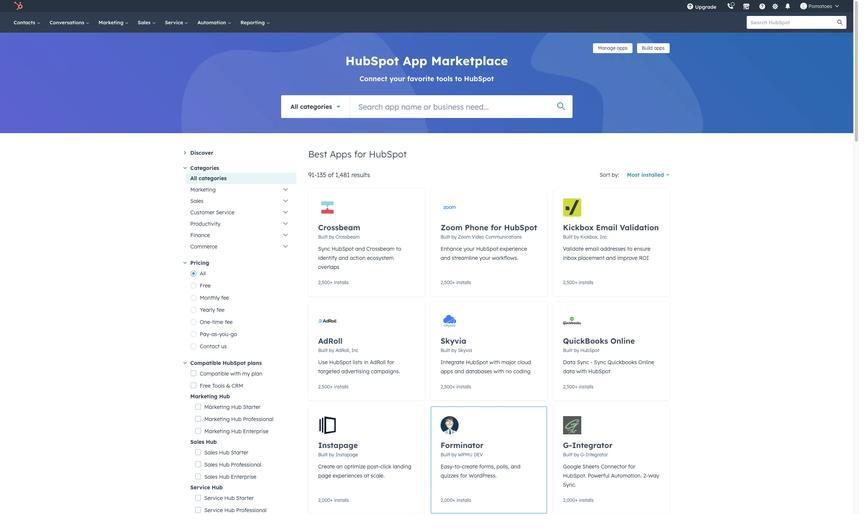 Task type: locate. For each thing, give the bounding box(es) containing it.
and down enhance
[[441, 255, 451, 262]]

apps right build
[[655, 45, 665, 51]]

1 vertical spatial marketing link
[[186, 184, 296, 196]]

hubspot inside compatible hubspot plans dropdown button
[[223, 360, 246, 367]]

2 vertical spatial all
[[200, 270, 206, 277]]

installs down the overlaps
[[334, 280, 349, 286]]

fee for monthly fee
[[221, 295, 229, 302]]

professional for marketing hub professional
[[243, 416, 274, 423]]

2,500 + installs down the overlaps
[[318, 280, 349, 286]]

0 vertical spatial starter
[[243, 404, 261, 411]]

use hubspot lists in adroll for targeted advertising campaigns.
[[318, 359, 400, 375]]

sync up identify
[[318, 246, 330, 253]]

free inside compatible hubspot plans group
[[200, 383, 211, 390]]

hubspot up connect
[[346, 53, 399, 68]]

for right apps
[[355, 149, 367, 160]]

contact us
[[200, 343, 227, 350]]

professional
[[243, 416, 274, 423], [231, 462, 262, 469], [236, 507, 267, 514]]

1 vertical spatial categories
[[199, 175, 227, 182]]

+ for zoom
[[453, 280, 456, 286]]

+ for quickbooks
[[575, 384, 578, 390]]

wordpress.
[[469, 473, 497, 480]]

1 vertical spatial adroll
[[370, 359, 386, 366]]

tyler black image
[[801, 3, 808, 9]]

0 vertical spatial fee
[[221, 295, 229, 302]]

2,500 + installs down data
[[564, 384, 594, 390]]

hub up sales hub starter
[[206, 439, 217, 446]]

2 horizontal spatial apps
[[655, 45, 665, 51]]

fee for yearly fee
[[217, 307, 225, 314]]

create an optimize post-click landing page experiences at scale.
[[318, 464, 412, 480]]

hub for sales hub
[[206, 439, 217, 446]]

all categories inside all categories popup button
[[291, 103, 332, 110]]

your for hubspot
[[464, 246, 475, 253]]

135
[[317, 171, 327, 179]]

1 vertical spatial your
[[464, 246, 475, 253]]

by down kickbox
[[574, 234, 580, 240]]

2,500 for crossbeam
[[318, 280, 330, 286]]

hub up marketing hub professional
[[231, 404, 242, 411]]

fee
[[221, 295, 229, 302], [217, 307, 225, 314], [225, 319, 233, 326]]

by inside 'zoom phone for hubspot built by zoom video communications'
[[452, 234, 457, 240]]

by up identify
[[329, 234, 335, 240]]

streamline
[[452, 255, 478, 262]]

2 free from the top
[[200, 383, 211, 390]]

2,500 down targeted
[[318, 384, 330, 390]]

built up easy-
[[441, 452, 451, 458]]

hubspot image
[[14, 2, 23, 11]]

fee right time at the left bottom of the page
[[225, 319, 233, 326]]

marketing hub enterprise
[[205, 428, 269, 435]]

installs for g-
[[580, 498, 594, 504]]

caret image inside compatible hubspot plans dropdown button
[[183, 362, 187, 364]]

hub up marketing hub enterprise
[[231, 416, 242, 423]]

ecosystem
[[367, 255, 394, 262]]

menu containing pomatoes
[[682, 0, 845, 12]]

built inside the adroll built by adroll, inc
[[318, 348, 328, 354]]

2 vertical spatial crossbeam
[[367, 246, 395, 253]]

crossbeam inside sync hubspot and crossbeam to identify and action ecosystem overlaps
[[367, 246, 395, 253]]

campaigns.
[[371, 368, 400, 375]]

2-
[[644, 473, 649, 480]]

2 vertical spatial professional
[[236, 507, 267, 514]]

91-135 of 1,481 results
[[309, 171, 370, 179]]

sync
[[318, 246, 330, 253], [578, 359, 590, 366], [595, 359, 607, 366]]

+ down the overlaps
[[330, 280, 333, 286]]

3 2,000 + installs from the left
[[564, 498, 594, 504]]

0 vertical spatial adroll
[[318, 337, 343, 346]]

2,000 + installs for g-
[[564, 498, 594, 504]]

caret image inside pricing dropdown button
[[183, 262, 187, 264]]

0 vertical spatial integrator
[[573, 441, 613, 450]]

experiences
[[333, 473, 363, 480]]

0 vertical spatial g-
[[564, 441, 573, 450]]

installs
[[334, 280, 349, 286], [457, 280, 472, 286], [579, 280, 594, 286], [334, 384, 349, 390], [457, 384, 472, 390], [579, 384, 594, 390], [334, 498, 349, 504], [457, 498, 472, 504], [580, 498, 594, 504]]

2 vertical spatial caret image
[[183, 362, 187, 364]]

connect
[[360, 74, 388, 83]]

2,500 down integrate
[[441, 384, 453, 390]]

1 vertical spatial inc
[[352, 348, 359, 354]]

compatible inside compatible hubspot plans dropdown button
[[190, 360, 221, 367]]

1 horizontal spatial apps
[[617, 45, 628, 51]]

1 horizontal spatial marketing link
[[186, 184, 296, 196]]

and
[[356, 246, 365, 253], [339, 255, 349, 262], [441, 255, 451, 262], [607, 255, 616, 262], [455, 368, 465, 375], [511, 464, 521, 471]]

1 caret image from the top
[[183, 167, 187, 169]]

one-time fee
[[200, 319, 233, 326]]

cloud
[[518, 359, 532, 366]]

caret image for categories
[[183, 167, 187, 169]]

0 vertical spatial marketing link
[[94, 12, 133, 33]]

hub for sales hub starter
[[219, 450, 230, 457]]

service for service
[[165, 19, 185, 25]]

2 horizontal spatial 2,000 + installs
[[564, 498, 594, 504]]

+ down 'sync.'
[[576, 498, 578, 504]]

by inside kickbox email validation built by kickbox, inc
[[574, 234, 580, 240]]

free for free tools & crm
[[200, 383, 211, 390]]

1 2,000 from the left
[[318, 498, 330, 504]]

installs down databases
[[457, 384, 472, 390]]

caret image for pricing
[[183, 262, 187, 264]]

2,500 + installs down streamline
[[441, 280, 472, 286]]

hubspot up databases
[[466, 359, 488, 366]]

+ for crossbeam
[[330, 280, 333, 286]]

1 vertical spatial starter
[[231, 450, 249, 457]]

hubspot inside quickbooks online built by hubspot
[[581, 348, 600, 354]]

and inside enhance your hubspot experience and streamline your workflows.
[[441, 255, 451, 262]]

1 vertical spatial zoom
[[458, 234, 471, 240]]

0 horizontal spatial 2,000 + installs
[[318, 498, 349, 504]]

1 horizontal spatial adroll
[[370, 359, 386, 366]]

identify
[[318, 255, 337, 262]]

1 vertical spatial enterprise
[[231, 474, 257, 481]]

fee right monthly
[[221, 295, 229, 302]]

one-
[[200, 319, 212, 326]]

crossbeam inside crossbeam built by crossbeam
[[336, 234, 360, 240]]

starter for sales hub starter
[[231, 450, 249, 457]]

2 horizontal spatial all
[[291, 103, 298, 110]]

2 horizontal spatial your
[[480, 255, 491, 262]]

hubspot up action
[[332, 246, 354, 253]]

and down the addresses
[[607, 255, 616, 262]]

0 vertical spatial your
[[390, 74, 406, 83]]

sales for top sales link
[[138, 19, 152, 25]]

+ for g-
[[576, 498, 578, 504]]

connect your favorite tools to hubspot
[[360, 74, 494, 83]]

0 vertical spatial instapage
[[318, 441, 358, 450]]

0 vertical spatial online
[[611, 337, 636, 346]]

1 horizontal spatial online
[[639, 359, 655, 366]]

built up the validate
[[564, 234, 573, 240]]

monthly
[[200, 295, 220, 302]]

with right data
[[577, 368, 587, 375]]

1 horizontal spatial inc
[[601, 234, 608, 240]]

built inside the instapage built by instapage
[[318, 452, 328, 458]]

1 horizontal spatial 2,000 + installs
[[441, 498, 472, 504]]

sales for sales hub enterprise
[[205, 474, 218, 481]]

of
[[328, 171, 334, 179]]

scale.
[[371, 473, 385, 480]]

calling icon image
[[728, 3, 735, 10]]

0 horizontal spatial your
[[390, 74, 406, 83]]

hub for service hub starter
[[225, 495, 235, 502]]

g-
[[564, 441, 573, 450], [581, 452, 586, 458]]

hubspot up results
[[369, 149, 407, 160]]

free up marketing hub
[[200, 383, 211, 390]]

+ down integrate
[[453, 384, 456, 390]]

hubspot inside 'zoom phone for hubspot built by zoom video communications'
[[505, 223, 538, 232]]

1 2,000 + installs from the left
[[318, 498, 349, 504]]

&
[[226, 383, 230, 390]]

0 vertical spatial enterprise
[[243, 428, 269, 435]]

0 horizontal spatial apps
[[441, 368, 453, 375]]

experience
[[500, 246, 528, 253]]

service for service hub starter
[[205, 495, 223, 502]]

2,000 + installs down 'sync.'
[[564, 498, 594, 504]]

2 vertical spatial starter
[[236, 495, 254, 502]]

inc right "adroll,"
[[352, 348, 359, 354]]

built up use
[[318, 348, 328, 354]]

hub up service hub professional
[[225, 495, 235, 502]]

professional for service hub professional
[[236, 507, 267, 514]]

built
[[318, 234, 328, 240], [441, 234, 451, 240], [564, 234, 573, 240], [318, 348, 328, 354], [441, 348, 451, 354], [564, 348, 573, 354], [318, 452, 328, 458], [441, 452, 451, 458], [564, 452, 573, 458]]

zoom phone for hubspot built by zoom video communications
[[441, 223, 538, 240]]

placement
[[579, 255, 605, 262]]

for down to- on the right of the page
[[461, 473, 468, 480]]

1 vertical spatial free
[[200, 383, 211, 390]]

professional up marketing hub enterprise
[[243, 416, 274, 423]]

1 vertical spatial professional
[[231, 462, 262, 469]]

0 horizontal spatial sync
[[318, 246, 330, 253]]

your up streamline
[[464, 246, 475, 253]]

2 horizontal spatial sync
[[595, 359, 607, 366]]

0 horizontal spatial all categories
[[190, 175, 227, 182]]

1 horizontal spatial g-
[[581, 452, 586, 458]]

+ down inbox
[[575, 280, 578, 286]]

marketing for marketing hub
[[190, 393, 218, 400]]

apps
[[617, 45, 628, 51], [655, 45, 665, 51], [441, 368, 453, 375]]

by inside quickbooks online built by hubspot
[[574, 348, 580, 354]]

hubspot inside use hubspot lists in adroll for targeted advertising campaigns.
[[329, 359, 352, 366]]

professional down service hub starter
[[236, 507, 267, 514]]

0 vertical spatial categories
[[300, 103, 332, 110]]

free for free
[[200, 283, 211, 289]]

hubspot down quickbooks
[[581, 348, 600, 354]]

1 horizontal spatial your
[[464, 246, 475, 253]]

build apps link
[[638, 43, 670, 53]]

starter up service hub professional
[[236, 495, 254, 502]]

caret image inside categories dropdown button
[[183, 167, 187, 169]]

pricing button
[[183, 259, 296, 268]]

google
[[564, 464, 582, 471]]

1 horizontal spatial sales link
[[186, 196, 296, 207]]

1 horizontal spatial all categories
[[291, 103, 332, 110]]

caret image
[[184, 151, 186, 155]]

2 2,000 + installs from the left
[[441, 498, 472, 504]]

hubspot app marketplace
[[346, 53, 508, 68]]

2 horizontal spatial 2,000
[[564, 498, 576, 504]]

by inside crossbeam built by crossbeam
[[329, 234, 335, 240]]

reporting link
[[236, 12, 275, 33]]

to inside sync hubspot and crossbeam to identify and action ecosystem overlaps
[[396, 246, 402, 253]]

service down service hub
[[205, 495, 223, 502]]

built inside g-integrator built by g-integrator
[[564, 452, 573, 458]]

sync left -
[[578, 359, 590, 366]]

landing
[[393, 464, 412, 471]]

installs down streamline
[[457, 280, 472, 286]]

1 horizontal spatial all
[[200, 270, 206, 277]]

sync right -
[[595, 359, 607, 366]]

hub up sales hub professional
[[219, 450, 230, 457]]

2,500 + installs for by
[[564, 384, 594, 390]]

crossbeam for crossbeam
[[336, 234, 360, 240]]

by down quickbooks
[[574, 348, 580, 354]]

2 caret image from the top
[[183, 262, 187, 264]]

settings link
[[771, 2, 781, 10]]

all
[[291, 103, 298, 110], [190, 175, 197, 182], [200, 270, 206, 277]]

0 vertical spatial professional
[[243, 416, 274, 423]]

2,500 + installs down integrate
[[441, 384, 472, 390]]

online up the quickbooks
[[611, 337, 636, 346]]

1 vertical spatial caret image
[[183, 262, 187, 264]]

2 vertical spatial your
[[480, 255, 491, 262]]

0 horizontal spatial online
[[611, 337, 636, 346]]

installs for quickbooks
[[579, 384, 594, 390]]

quickbooks
[[608, 359, 638, 366]]

by inside the adroll built by adroll, inc
[[329, 348, 335, 354]]

in
[[364, 359, 369, 366]]

installs down targeted
[[334, 384, 349, 390]]

apps inside 'integrate hubspot with major cloud apps and databases with no coding'
[[441, 368, 453, 375]]

hubspot up compatible with my plan
[[223, 360, 246, 367]]

0 horizontal spatial categories
[[199, 175, 227, 182]]

pomatoes button
[[796, 0, 844, 12]]

manage apps
[[599, 45, 628, 51]]

professional up sales hub enterprise at bottom
[[231, 462, 262, 469]]

post-
[[367, 464, 381, 471]]

installs down "experiences"
[[334, 498, 349, 504]]

0 horizontal spatial to
[[396, 246, 402, 253]]

installs for kickbox
[[579, 280, 594, 286]]

productivity link
[[186, 218, 296, 230]]

+ down page
[[330, 498, 333, 504]]

by up create
[[329, 452, 335, 458]]

menu item
[[722, 0, 724, 12]]

built up enhance
[[441, 234, 451, 240]]

2,500 + installs for hubspot
[[441, 280, 472, 286]]

built up data
[[564, 348, 573, 354]]

0 horizontal spatial marketing link
[[94, 12, 133, 33]]

built inside the forminator built by wpmu dev
[[441, 452, 451, 458]]

hubspot inside data sync - sync quickbooks online data with hubspot
[[589, 368, 611, 375]]

categories
[[190, 165, 219, 172]]

instapage built by instapage
[[318, 441, 358, 458]]

manage
[[599, 45, 616, 51]]

2,000 down quizzes
[[441, 498, 453, 504]]

hubspot down video on the right top of the page
[[477, 246, 499, 253]]

for up automation.
[[629, 464, 636, 471]]

0 vertical spatial compatible
[[190, 360, 221, 367]]

service
[[165, 19, 185, 25], [216, 209, 235, 216], [190, 485, 210, 491], [205, 495, 223, 502], [205, 507, 223, 514]]

1,481
[[336, 171, 350, 179]]

2,500 + installs for adroll,
[[318, 384, 349, 390]]

0 vertical spatial all categories
[[291, 103, 332, 110]]

1 vertical spatial crossbeam
[[336, 234, 360, 240]]

0 vertical spatial caret image
[[183, 167, 187, 169]]

1 vertical spatial instapage
[[336, 452, 358, 458]]

search button
[[834, 16, 847, 29]]

0 vertical spatial free
[[200, 283, 211, 289]]

advertising
[[342, 368, 370, 375]]

Search app name or business need... search field
[[351, 95, 573, 118]]

menu
[[682, 0, 845, 12]]

marketing hub professional
[[205, 416, 274, 423]]

built inside kickbox email validation built by kickbox, inc
[[564, 234, 573, 240]]

crossbeam up action
[[336, 234, 360, 240]]

0 vertical spatial all
[[291, 103, 298, 110]]

with left no
[[494, 368, 505, 375]]

search image
[[838, 20, 844, 25]]

2 horizontal spatial to
[[628, 246, 633, 253]]

create
[[462, 464, 478, 471]]

databases
[[466, 368, 493, 375]]

and right polls,
[[511, 464, 521, 471]]

an
[[337, 464, 343, 471]]

sync inside sync hubspot and crossbeam to identify and action ecosystem overlaps
[[318, 246, 330, 253]]

enterprise down sales hub professional
[[231, 474, 257, 481]]

1 horizontal spatial to
[[455, 74, 462, 83]]

3 2,000 from the left
[[564, 498, 576, 504]]

and inside easy-to-create forms, polls, and quizzes for wordpress.
[[511, 464, 521, 471]]

0 horizontal spatial inc
[[352, 348, 359, 354]]

by up enhance
[[452, 234, 457, 240]]

0 vertical spatial inc
[[601, 234, 608, 240]]

built up create
[[318, 452, 328, 458]]

1 vertical spatial all categories
[[190, 175, 227, 182]]

major
[[502, 359, 517, 366]]

hubspot down -
[[589, 368, 611, 375]]

powerful
[[588, 473, 610, 480]]

all categories inside all categories link
[[190, 175, 227, 182]]

with left 'my'
[[231, 371, 241, 378]]

+ down data
[[575, 384, 578, 390]]

2,000 down 'sync.'
[[564, 498, 576, 504]]

compatible up tools
[[200, 371, 229, 378]]

free inside pricing group
[[200, 283, 211, 289]]

91-
[[309, 171, 317, 179]]

by up integrate
[[452, 348, 457, 354]]

3 caret image from the top
[[183, 362, 187, 364]]

installs for crossbeam
[[334, 280, 349, 286]]

inc inside the adroll built by adroll, inc
[[352, 348, 359, 354]]

to
[[455, 74, 462, 83], [396, 246, 402, 253], [628, 246, 633, 253]]

hub down sales hub professional
[[219, 474, 230, 481]]

1 horizontal spatial categories
[[300, 103, 332, 110]]

sales link
[[133, 12, 161, 33], [186, 196, 296, 207]]

contacts link
[[9, 12, 45, 33]]

2,500 for skyvia
[[441, 384, 453, 390]]

enterprise down marketing hub professional
[[243, 428, 269, 435]]

inbox
[[564, 255, 577, 262]]

1 vertical spatial fee
[[217, 307, 225, 314]]

0 horizontal spatial 2,000
[[318, 498, 330, 504]]

adroll up "adroll,"
[[318, 337, 343, 346]]

sales for sales hub starter
[[205, 450, 218, 457]]

for up communications
[[491, 223, 502, 232]]

hub down service hub starter
[[225, 507, 235, 514]]

caret image
[[183, 167, 187, 169], [183, 262, 187, 264], [183, 362, 187, 364]]

by left wpmu
[[452, 452, 457, 458]]

2,000 + installs down quizzes
[[441, 498, 472, 504]]

1 horizontal spatial 2,000
[[441, 498, 453, 504]]

built up identify
[[318, 234, 328, 240]]

2 2,000 from the left
[[441, 498, 453, 504]]

with
[[490, 359, 500, 366], [494, 368, 505, 375], [577, 368, 587, 375], [231, 371, 241, 378]]

build
[[643, 45, 653, 51]]

pay-
[[200, 331, 212, 338]]

apps down integrate
[[441, 368, 453, 375]]

help image
[[760, 3, 766, 10]]

email
[[597, 223, 618, 232]]

1 vertical spatial compatible
[[200, 371, 229, 378]]

0 horizontal spatial all
[[190, 175, 197, 182]]

1 free from the top
[[200, 283, 211, 289]]

starter for service hub starter
[[236, 495, 254, 502]]

online right the quickbooks
[[639, 359, 655, 366]]

zoom up enhance
[[441, 223, 463, 232]]

2,500 down the overlaps
[[318, 280, 330, 286]]

installs down quizzes
[[457, 498, 472, 504]]

0 horizontal spatial adroll
[[318, 337, 343, 346]]

starter up sales hub professional
[[231, 450, 249, 457]]

with left major
[[490, 359, 500, 366]]

pricing group
[[190, 268, 296, 353]]

online inside quickbooks online built by hubspot
[[611, 337, 636, 346]]

+ for skyvia
[[453, 384, 456, 390]]

hub down marketing hub professional
[[231, 428, 242, 435]]

+ down quizzes
[[453, 498, 456, 504]]

build apps
[[643, 45, 665, 51]]

sync hubspot and crossbeam to identify and action ecosystem overlaps
[[318, 246, 402, 271]]

adroll right in on the bottom of the page
[[370, 359, 386, 366]]

enterprise
[[243, 428, 269, 435], [231, 474, 257, 481]]

app
[[403, 53, 428, 68]]

2,500 + installs down inbox
[[564, 280, 594, 286]]

service up service hub starter
[[190, 485, 210, 491]]

hubspot inside 'integrate hubspot with major cloud apps and databases with no coding'
[[466, 359, 488, 366]]

built inside skyvia built by skyvia
[[441, 348, 451, 354]]

hub down free tools & crm
[[219, 393, 230, 400]]

apps right manage
[[617, 45, 628, 51]]

installs down placement
[[579, 280, 594, 286]]

1 vertical spatial integrator
[[586, 452, 609, 458]]

1 vertical spatial online
[[639, 359, 655, 366]]

inc down email
[[601, 234, 608, 240]]

service hub starter
[[205, 495, 254, 502]]

by up google
[[574, 452, 580, 458]]

1 vertical spatial sales link
[[186, 196, 296, 207]]

pay-as-you-go
[[200, 331, 237, 338]]

0 horizontal spatial sales link
[[133, 12, 161, 33]]



Task type: vqa. For each thing, say whether or not it's contained in the screenshot.


Task type: describe. For each thing, give the bounding box(es) containing it.
installs for zoom
[[457, 280, 472, 286]]

0 horizontal spatial g-
[[564, 441, 573, 450]]

2,500 for quickbooks
[[564, 384, 575, 390]]

caret image for compatible hubspot plans
[[183, 362, 187, 364]]

0 vertical spatial crossbeam
[[318, 223, 361, 232]]

g-integrator built by g-integrator
[[564, 441, 613, 458]]

connector
[[601, 464, 627, 471]]

enterprise for marketing hub enterprise
[[243, 428, 269, 435]]

2,000 + installs for instapage
[[318, 498, 349, 504]]

communications
[[486, 234, 522, 240]]

ensure
[[634, 246, 651, 253]]

sales hub enterprise
[[205, 474, 257, 481]]

automation.
[[612, 473, 642, 480]]

targeted
[[318, 368, 340, 375]]

inc inside kickbox email validation built by kickbox, inc
[[601, 234, 608, 240]]

2 vertical spatial fee
[[225, 319, 233, 326]]

dev
[[474, 452, 483, 458]]

crossbeam for sync
[[367, 246, 395, 253]]

commerce link
[[186, 241, 296, 253]]

2,500 for adroll
[[318, 384, 330, 390]]

2,500 + installs for built
[[564, 280, 594, 286]]

for inside "google sheets connector for hubspot. powerful automation. 2-way sync."
[[629, 464, 636, 471]]

marketing for marketing hub starter
[[205, 404, 230, 411]]

by inside the forminator built by wpmu dev
[[452, 452, 457, 458]]

hub for service hub
[[212, 485, 223, 491]]

addresses
[[601, 246, 626, 253]]

+ for adroll
[[330, 384, 333, 390]]

2,000 for instapage
[[318, 498, 330, 504]]

all inside popup button
[[291, 103, 298, 110]]

video
[[472, 234, 485, 240]]

marketplace
[[432, 53, 508, 68]]

conversations
[[50, 19, 86, 25]]

categories button
[[183, 164, 296, 173]]

installs for adroll
[[334, 384, 349, 390]]

hubspot down marketplace
[[465, 74, 494, 83]]

crm
[[232, 383, 243, 390]]

customer
[[190, 209, 215, 216]]

settings image
[[772, 3, 779, 10]]

to for crossbeam
[[396, 246, 402, 253]]

notifications image
[[785, 3, 792, 10]]

2,500 for kickbox
[[564, 280, 575, 286]]

0 vertical spatial sales link
[[133, 12, 161, 33]]

service for service hub
[[190, 485, 210, 491]]

monthly fee
[[200, 295, 229, 302]]

at
[[364, 473, 370, 480]]

adroll built by adroll, inc
[[318, 337, 359, 354]]

upgrade
[[696, 4, 717, 10]]

commerce
[[190, 243, 218, 250]]

validate email addresses to ensure inbox placement and improve roi
[[564, 246, 651, 262]]

2,000 + installs for forminator
[[441, 498, 472, 504]]

hub for marketing hub professional
[[231, 416, 242, 423]]

by:
[[612, 172, 620, 179]]

email
[[586, 246, 599, 253]]

data
[[564, 368, 575, 375]]

free tools & crm
[[200, 383, 243, 390]]

validate
[[564, 246, 584, 253]]

easy-to-create forms, polls, and quizzes for wordpress.
[[441, 464, 521, 480]]

+ for kickbox
[[575, 280, 578, 286]]

hub for marketing hub enterprise
[[231, 428, 242, 435]]

hub for service hub professional
[[225, 507, 235, 514]]

starter for marketing hub starter
[[243, 404, 261, 411]]

all inside pricing group
[[200, 270, 206, 277]]

compatible for compatible hubspot plans
[[190, 360, 221, 367]]

for inside 'zoom phone for hubspot built by zoom video communications'
[[491, 223, 502, 232]]

hub for sales hub enterprise
[[219, 474, 230, 481]]

time
[[212, 319, 224, 326]]

kickbox,
[[581, 234, 599, 240]]

sales hub starter
[[205, 450, 249, 457]]

adroll inside the adroll built by adroll, inc
[[318, 337, 343, 346]]

forms,
[[480, 464, 496, 471]]

polls,
[[497, 464, 510, 471]]

finance link
[[186, 230, 296, 241]]

1 horizontal spatial sync
[[578, 359, 590, 366]]

coding
[[514, 368, 531, 375]]

upgrade image
[[687, 3, 694, 10]]

1 vertical spatial g-
[[581, 452, 586, 458]]

compatible for compatible with my plan
[[200, 371, 229, 378]]

and up action
[[356, 246, 365, 253]]

tools
[[437, 74, 453, 83]]

marketing hub
[[190, 393, 230, 400]]

with inside data sync - sync quickbooks online data with hubspot
[[577, 368, 587, 375]]

hub for marketing hub starter
[[231, 404, 242, 411]]

phone
[[465, 223, 489, 232]]

by inside g-integrator built by g-integrator
[[574, 452, 580, 458]]

professional for sales hub professional
[[231, 462, 262, 469]]

marketplaces button
[[739, 0, 755, 12]]

your for favorite
[[390, 74, 406, 83]]

1 vertical spatial skyvia
[[458, 348, 473, 354]]

built inside quickbooks online built by hubspot
[[564, 348, 573, 354]]

1 vertical spatial all
[[190, 175, 197, 182]]

and left action
[[339, 255, 349, 262]]

hubspot inside sync hubspot and crossbeam to identify and action ecosystem overlaps
[[332, 246, 354, 253]]

by inside the instapage built by instapage
[[329, 452, 335, 458]]

to for tools
[[455, 74, 462, 83]]

apps for build apps
[[655, 45, 665, 51]]

quickbooks
[[564, 337, 609, 346]]

+ for instapage
[[330, 498, 333, 504]]

most installed button
[[623, 167, 670, 183]]

built inside 'zoom phone for hubspot built by zoom video communications'
[[441, 234, 451, 240]]

compatible with my plan
[[200, 371, 263, 378]]

marketing hub starter
[[205, 404, 261, 411]]

sales hub professional
[[205, 462, 262, 469]]

2,000 for forminator
[[441, 498, 453, 504]]

quickbooks online built by hubspot
[[564, 337, 636, 354]]

by inside skyvia built by skyvia
[[452, 348, 457, 354]]

built inside crossbeam built by crossbeam
[[318, 234, 328, 240]]

hubspot.
[[564, 473, 587, 480]]

service for service hub professional
[[205, 507, 223, 514]]

hubspot inside enhance your hubspot experience and streamline your workflows.
[[477, 246, 499, 253]]

improve
[[618, 255, 638, 262]]

adroll inside use hubspot lists in adroll for targeted advertising campaigns.
[[370, 359, 386, 366]]

wpmu
[[458, 452, 473, 458]]

marketing for marketing hub enterprise
[[205, 428, 230, 435]]

customer service
[[190, 209, 235, 216]]

hubspot link
[[9, 2, 28, 11]]

calling icon button
[[725, 1, 738, 11]]

installs for forminator
[[457, 498, 472, 504]]

kickbox email validation built by kickbox, inc
[[564, 223, 660, 240]]

manage apps link
[[594, 43, 633, 53]]

for inside use hubspot lists in adroll for targeted advertising campaigns.
[[388, 359, 395, 366]]

sort by:
[[600, 172, 620, 179]]

to inside validate email addresses to ensure inbox placement and improve roi
[[628, 246, 633, 253]]

go
[[231, 331, 237, 338]]

2,500 + installs for skyvia
[[441, 384, 472, 390]]

enhance your hubspot experience and streamline your workflows.
[[441, 246, 528, 262]]

favorite
[[408, 74, 435, 83]]

adroll,
[[336, 348, 351, 354]]

online inside data sync - sync quickbooks online data with hubspot
[[639, 359, 655, 366]]

+ for forminator
[[453, 498, 456, 504]]

service up productivity link
[[216, 209, 235, 216]]

action
[[350, 255, 366, 262]]

and inside 'integrate hubspot with major cloud apps and databases with no coding'
[[455, 368, 465, 375]]

installs for instapage
[[334, 498, 349, 504]]

installed
[[642, 172, 665, 179]]

customer service link
[[186, 207, 296, 218]]

Search HubSpot search field
[[747, 16, 841, 29]]

sales for sales hub
[[190, 439, 204, 446]]

hub for marketing hub
[[219, 393, 230, 400]]

create
[[318, 464, 335, 471]]

0 vertical spatial zoom
[[441, 223, 463, 232]]

finance
[[190, 232, 210, 239]]

0 vertical spatial skyvia
[[441, 337, 467, 346]]

compatible hubspot plans button
[[183, 359, 296, 368]]

my
[[243, 371, 250, 378]]

and inside validate email addresses to ensure inbox placement and improve roi
[[607, 255, 616, 262]]

reporting
[[241, 19, 266, 25]]

apps for manage apps
[[617, 45, 628, 51]]

2,000 for g-
[[564, 498, 576, 504]]

categories inside popup button
[[300, 103, 332, 110]]

enterprise for sales hub enterprise
[[231, 474, 257, 481]]

pricing
[[190, 260, 209, 267]]

as-
[[212, 331, 219, 338]]

click
[[381, 464, 392, 471]]

discover
[[190, 150, 213, 156]]

hub for sales hub professional
[[219, 462, 230, 469]]

installs for skyvia
[[457, 384, 472, 390]]

data
[[564, 359, 576, 366]]

2,500 for zoom
[[441, 280, 453, 286]]

service link
[[161, 12, 193, 33]]

2,500 + installs for crossbeam
[[318, 280, 349, 286]]

contacts
[[14, 19, 37, 25]]

forminator built by wpmu dev
[[441, 441, 484, 458]]

for inside easy-to-create forms, polls, and quizzes for wordpress.
[[461, 473, 468, 480]]

compatible hubspot plans group
[[190, 380, 296, 515]]

marketing for marketing hub professional
[[205, 416, 230, 423]]

to-
[[455, 464, 462, 471]]

sales for sales hub professional
[[205, 462, 218, 469]]

kickbox
[[564, 223, 594, 232]]

marketplaces image
[[744, 3, 751, 10]]

help button
[[757, 0, 770, 12]]

google sheets connector for hubspot. powerful automation. 2-way sync.
[[564, 464, 660, 489]]

use
[[318, 359, 328, 366]]

no
[[506, 368, 512, 375]]



